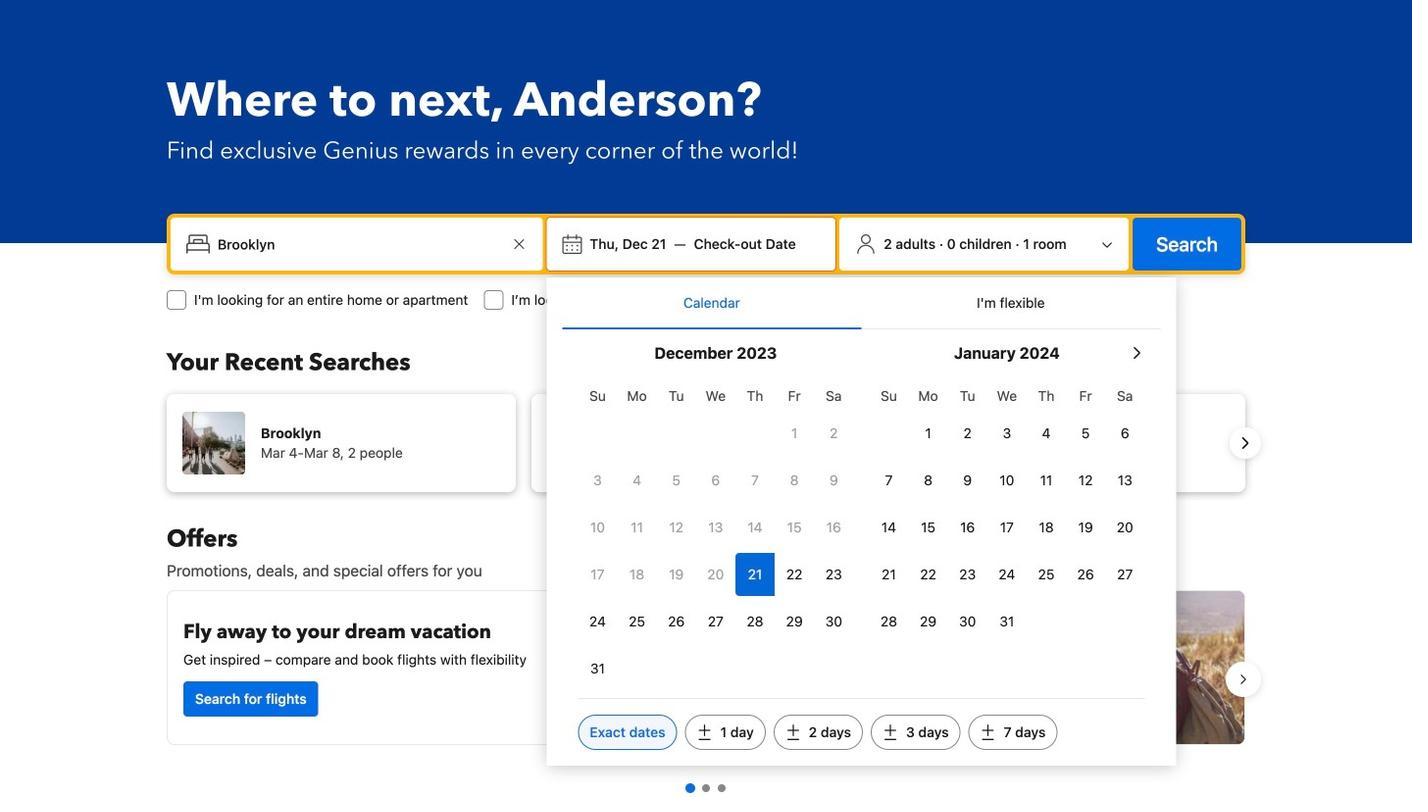Task type: locate. For each thing, give the bounding box(es) containing it.
9 December 2023 checkbox
[[815, 459, 854, 502]]

4 December 2023 checkbox
[[618, 459, 657, 502]]

27 December 2023 checkbox
[[696, 601, 736, 644]]

31 January 2024 checkbox
[[988, 601, 1027, 644]]

3 January 2024 checkbox
[[988, 412, 1027, 455]]

19 January 2024 checkbox
[[1067, 506, 1106, 549]]

30 December 2023 checkbox
[[815, 601, 854, 644]]

27 January 2024 checkbox
[[1106, 553, 1145, 597]]

grid
[[578, 377, 854, 691], [870, 377, 1145, 644]]

1 January 2024 checkbox
[[909, 412, 949, 455]]

18 December 2023 checkbox
[[618, 553, 657, 597]]

1 region from the top
[[151, 387, 1262, 500]]

25 December 2023 checkbox
[[618, 601, 657, 644]]

28 January 2024 checkbox
[[870, 601, 909, 644]]

28 December 2023 checkbox
[[736, 601, 775, 644]]

1 grid from the left
[[578, 377, 854, 691]]

22 December 2023 checkbox
[[775, 553, 815, 597]]

20 December 2023 checkbox
[[696, 553, 736, 597]]

progress bar
[[686, 784, 726, 794]]

10 December 2023 checkbox
[[578, 506, 618, 549]]

0 horizontal spatial grid
[[578, 377, 854, 691]]

2 December 2023 checkbox
[[815, 412, 854, 455]]

region
[[151, 387, 1262, 500], [151, 583, 1262, 777]]

1 horizontal spatial grid
[[870, 377, 1145, 644]]

6 December 2023 checkbox
[[696, 459, 736, 502]]

cell
[[736, 549, 775, 597]]

6 January 2024 checkbox
[[1106, 412, 1145, 455]]

21 January 2024 checkbox
[[870, 553, 909, 597]]

0 vertical spatial region
[[151, 387, 1262, 500]]

31 December 2023 checkbox
[[578, 648, 618, 691]]

16 December 2023 checkbox
[[815, 506, 854, 549]]

12 December 2023 checkbox
[[657, 506, 696, 549]]

13 January 2024 checkbox
[[1106, 459, 1145, 502]]

group of friends hiking in the mountains on a sunny day image
[[715, 592, 1245, 745]]

tab list
[[563, 278, 1161, 331]]

10 January 2024 checkbox
[[988, 459, 1027, 502]]

29 December 2023 checkbox
[[775, 601, 815, 644]]

1 vertical spatial region
[[151, 583, 1262, 777]]

24 January 2024 checkbox
[[988, 553, 1027, 597]]



Task type: vqa. For each thing, say whether or not it's contained in the screenshot.
28 December 2023 checkbox
yes



Task type: describe. For each thing, give the bounding box(es) containing it.
23 January 2024 checkbox
[[949, 553, 988, 597]]

2 grid from the left
[[870, 377, 1145, 644]]

9 January 2024 checkbox
[[949, 459, 988, 502]]

12 January 2024 checkbox
[[1067, 459, 1106, 502]]

26 December 2023 checkbox
[[657, 601, 696, 644]]

5 December 2023 checkbox
[[657, 459, 696, 502]]

3 December 2023 checkbox
[[578, 459, 618, 502]]

14 December 2023 checkbox
[[736, 506, 775, 549]]

29 January 2024 checkbox
[[909, 601, 949, 644]]

2 January 2024 checkbox
[[949, 412, 988, 455]]

8 December 2023 checkbox
[[775, 459, 815, 502]]

7 January 2024 checkbox
[[870, 459, 909, 502]]

fly away to your dream vacation image
[[560, 607, 682, 729]]

5 January 2024 checkbox
[[1067, 412, 1106, 455]]

25 January 2024 checkbox
[[1027, 553, 1067, 597]]

8 January 2024 checkbox
[[909, 459, 949, 502]]

23 December 2023 checkbox
[[815, 553, 854, 597]]

15 January 2024 checkbox
[[909, 506, 949, 549]]

1 December 2023 checkbox
[[775, 412, 815, 455]]

19 December 2023 checkbox
[[657, 553, 696, 597]]

2 region from the top
[[151, 583, 1262, 777]]

17 January 2024 checkbox
[[988, 506, 1027, 549]]

26 January 2024 checkbox
[[1067, 553, 1106, 597]]

next image
[[1234, 432, 1258, 455]]

30 January 2024 checkbox
[[949, 601, 988, 644]]

11 December 2023 checkbox
[[618, 506, 657, 549]]

15 December 2023 checkbox
[[775, 506, 815, 549]]

4 January 2024 checkbox
[[1027, 412, 1067, 455]]

24 December 2023 checkbox
[[578, 601, 618, 644]]

7 December 2023 checkbox
[[736, 459, 775, 502]]

Where are you going? field
[[210, 227, 508, 262]]

22 January 2024 checkbox
[[909, 553, 949, 597]]

11 January 2024 checkbox
[[1027, 459, 1067, 502]]

16 January 2024 checkbox
[[949, 506, 988, 549]]

17 December 2023 checkbox
[[578, 553, 618, 597]]

13 December 2023 checkbox
[[696, 506, 736, 549]]

18 January 2024 checkbox
[[1027, 506, 1067, 549]]

21 December 2023 checkbox
[[736, 553, 775, 597]]

14 January 2024 checkbox
[[870, 506, 909, 549]]

20 January 2024 checkbox
[[1106, 506, 1145, 549]]



